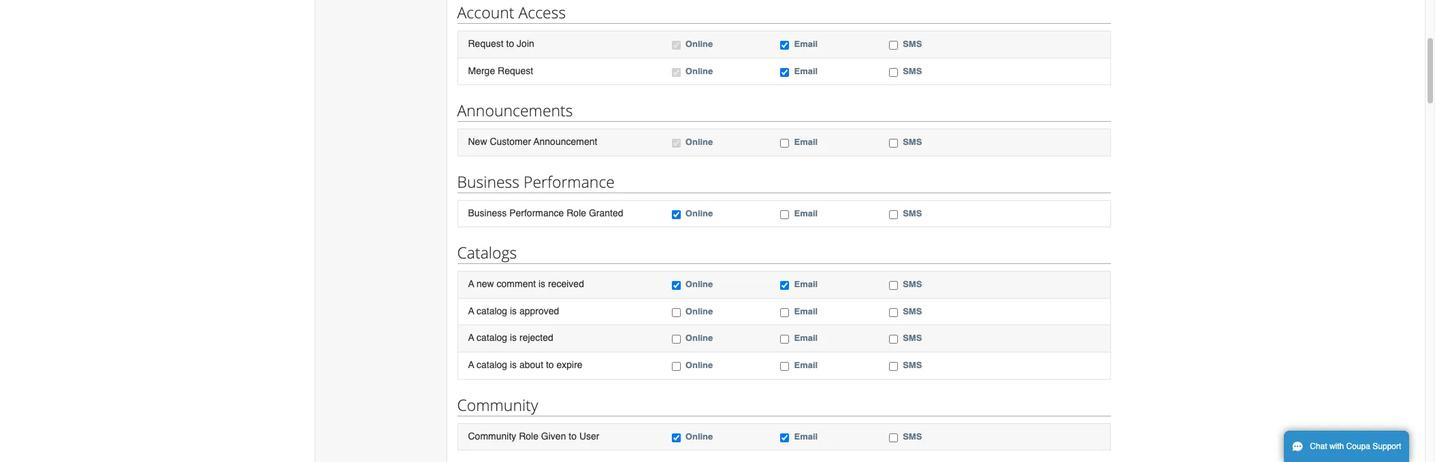 Task type: vqa. For each thing, say whether or not it's contained in the screenshot.
1st CATALOG
yes



Task type: describe. For each thing, give the bounding box(es) containing it.
2 horizontal spatial to
[[569, 431, 577, 442]]

0 vertical spatial to
[[506, 38, 514, 49]]

announcement
[[534, 136, 598, 147]]

online for new customer announcement
[[686, 137, 713, 147]]

online for business performance role granted
[[686, 208, 713, 218]]

sms for about
[[903, 360, 923, 371]]

sms for rejected
[[903, 333, 923, 344]]

sms for granted
[[903, 208, 923, 218]]

catalog for a catalog is about to expire
[[477, 360, 508, 371]]

given
[[541, 431, 566, 442]]

a for a catalog is about to expire
[[468, 360, 474, 371]]

email for granted
[[795, 208, 818, 218]]

chat
[[1311, 442, 1328, 452]]

sms for is
[[903, 279, 923, 290]]

is for approved
[[510, 306, 517, 317]]

3 email from the top
[[795, 137, 818, 147]]

a catalog is rejected
[[468, 333, 554, 344]]

is left received
[[539, 279, 546, 290]]

catalogs
[[457, 242, 517, 264]]

access
[[519, 1, 566, 23]]

performance for business performance
[[524, 171, 615, 193]]

email for is
[[795, 279, 818, 290]]

support
[[1373, 442, 1402, 452]]

online for a catalog is rejected
[[686, 333, 713, 344]]

a catalog is approved
[[468, 306, 560, 317]]

community for community
[[457, 394, 538, 416]]

chat with coupa support
[[1311, 442, 1402, 452]]

chat with coupa support button
[[1285, 431, 1410, 463]]

comment
[[497, 279, 536, 290]]

account access
[[457, 1, 566, 23]]

1 horizontal spatial to
[[546, 360, 554, 371]]

catalog for a catalog is approved
[[477, 306, 508, 317]]

catalog for a catalog is rejected
[[477, 333, 508, 344]]

merge
[[468, 65, 495, 76]]

online for request to join
[[686, 39, 713, 49]]

granted
[[589, 208, 624, 218]]

online for a catalog is approved
[[686, 306, 713, 317]]

1 vertical spatial role
[[519, 431, 539, 442]]

community role given to user
[[468, 431, 600, 442]]

approved
[[520, 306, 560, 317]]

online for community role given to user
[[686, 432, 713, 442]]

merge request
[[468, 65, 534, 76]]



Task type: locate. For each thing, give the bounding box(es) containing it.
5 sms from the top
[[903, 279, 923, 290]]

2 vertical spatial catalog
[[477, 360, 508, 371]]

1 vertical spatial community
[[468, 431, 517, 442]]

received
[[548, 279, 584, 290]]

7 sms from the top
[[903, 333, 923, 344]]

a left new
[[468, 279, 474, 290]]

performance up the business performance role granted
[[524, 171, 615, 193]]

email for approved
[[795, 306, 818, 317]]

catalog down a catalog is approved
[[477, 333, 508, 344]]

expire
[[557, 360, 583, 371]]

request up merge
[[468, 38, 504, 49]]

2 sms from the top
[[903, 66, 923, 76]]

sms for to
[[903, 432, 923, 442]]

0 vertical spatial business
[[457, 171, 520, 193]]

1 catalog from the top
[[477, 306, 508, 317]]

0 horizontal spatial to
[[506, 38, 514, 49]]

is for rejected
[[510, 333, 517, 344]]

is left the approved at the left bottom of page
[[510, 306, 517, 317]]

3 sms from the top
[[903, 137, 923, 147]]

is left rejected at the bottom left of the page
[[510, 333, 517, 344]]

a
[[468, 279, 474, 290], [468, 306, 474, 317], [468, 333, 474, 344], [468, 360, 474, 371]]

community for community role given to user
[[468, 431, 517, 442]]

rejected
[[520, 333, 554, 344]]

online for a new comment is received
[[686, 279, 713, 290]]

email for about
[[795, 360, 818, 371]]

new
[[468, 136, 487, 147]]

a down a catalog is approved
[[468, 333, 474, 344]]

business up catalogs on the bottom left of the page
[[468, 208, 507, 218]]

None checkbox
[[781, 41, 790, 50], [890, 41, 899, 50], [672, 68, 681, 77], [781, 68, 790, 77], [890, 68, 899, 77], [672, 210, 681, 219], [781, 210, 790, 219], [890, 210, 899, 219], [781, 281, 790, 290], [890, 281, 899, 290], [672, 308, 681, 317], [781, 308, 790, 317], [890, 308, 899, 317], [890, 335, 899, 344], [781, 362, 790, 371], [890, 362, 899, 371], [781, 434, 790, 442], [781, 41, 790, 50], [890, 41, 899, 50], [672, 68, 681, 77], [781, 68, 790, 77], [890, 68, 899, 77], [672, 210, 681, 219], [781, 210, 790, 219], [890, 210, 899, 219], [781, 281, 790, 290], [890, 281, 899, 290], [672, 308, 681, 317], [781, 308, 790, 317], [890, 308, 899, 317], [890, 335, 899, 344], [781, 362, 790, 371], [890, 362, 899, 371], [781, 434, 790, 442]]

is for about
[[510, 360, 517, 371]]

1 vertical spatial request
[[498, 65, 534, 76]]

4 a from the top
[[468, 360, 474, 371]]

0 vertical spatial request
[[468, 38, 504, 49]]

is left about
[[510, 360, 517, 371]]

1 vertical spatial performance
[[510, 208, 564, 218]]

1 a from the top
[[468, 279, 474, 290]]

role left given
[[519, 431, 539, 442]]

1 vertical spatial catalog
[[477, 333, 508, 344]]

0 horizontal spatial role
[[519, 431, 539, 442]]

8 email from the top
[[795, 360, 818, 371]]

to left user
[[569, 431, 577, 442]]

sms
[[903, 39, 923, 49], [903, 66, 923, 76], [903, 137, 923, 147], [903, 208, 923, 218], [903, 279, 923, 290], [903, 306, 923, 317], [903, 333, 923, 344], [903, 360, 923, 371], [903, 432, 923, 442]]

5 email from the top
[[795, 279, 818, 290]]

business performance
[[457, 171, 615, 193]]

to right about
[[546, 360, 554, 371]]

performance for business performance role granted
[[510, 208, 564, 218]]

9 email from the top
[[795, 432, 818, 442]]

0 vertical spatial role
[[567, 208, 587, 218]]

email
[[795, 39, 818, 49], [795, 66, 818, 76], [795, 137, 818, 147], [795, 208, 818, 218], [795, 279, 818, 290], [795, 306, 818, 317], [795, 333, 818, 344], [795, 360, 818, 371], [795, 432, 818, 442]]

account
[[457, 1, 515, 23]]

role
[[567, 208, 587, 218], [519, 431, 539, 442]]

a down a catalog is rejected
[[468, 360, 474, 371]]

catalog down new
[[477, 306, 508, 317]]

catalog down a catalog is rejected
[[477, 360, 508, 371]]

catalog
[[477, 306, 508, 317], [477, 333, 508, 344], [477, 360, 508, 371]]

to
[[506, 38, 514, 49], [546, 360, 554, 371], [569, 431, 577, 442]]

business for business performance role granted
[[468, 208, 507, 218]]

join
[[517, 38, 535, 49]]

1 vertical spatial to
[[546, 360, 554, 371]]

community up the community role given to user
[[457, 394, 538, 416]]

None checkbox
[[672, 41, 681, 50], [672, 139, 681, 148], [781, 139, 790, 148], [890, 139, 899, 148], [672, 281, 681, 290], [672, 335, 681, 344], [781, 335, 790, 344], [672, 362, 681, 371], [672, 434, 681, 442], [890, 434, 899, 442], [672, 41, 681, 50], [672, 139, 681, 148], [781, 139, 790, 148], [890, 139, 899, 148], [672, 281, 681, 290], [672, 335, 681, 344], [781, 335, 790, 344], [672, 362, 681, 371], [672, 434, 681, 442], [890, 434, 899, 442]]

4 email from the top
[[795, 208, 818, 218]]

performance
[[524, 171, 615, 193], [510, 208, 564, 218]]

4 online from the top
[[686, 208, 713, 218]]

a for a new comment is received
[[468, 279, 474, 290]]

request
[[468, 38, 504, 49], [498, 65, 534, 76]]

0 vertical spatial performance
[[524, 171, 615, 193]]

business for business performance
[[457, 171, 520, 193]]

user
[[580, 431, 600, 442]]

3 online from the top
[[686, 137, 713, 147]]

6 email from the top
[[795, 306, 818, 317]]

community
[[457, 394, 538, 416], [468, 431, 517, 442]]

0 vertical spatial catalog
[[477, 306, 508, 317]]

9 online from the top
[[686, 432, 713, 442]]

online for merge request
[[686, 66, 713, 76]]

6 sms from the top
[[903, 306, 923, 317]]

6 online from the top
[[686, 306, 713, 317]]

with
[[1330, 442, 1345, 452]]

request to join
[[468, 38, 535, 49]]

0 vertical spatial community
[[457, 394, 538, 416]]

email for rejected
[[795, 333, 818, 344]]

a catalog is about to expire
[[468, 360, 583, 371]]

1 horizontal spatial role
[[567, 208, 587, 218]]

is
[[539, 279, 546, 290], [510, 306, 517, 317], [510, 333, 517, 344], [510, 360, 517, 371]]

1 sms from the top
[[903, 39, 923, 49]]

3 a from the top
[[468, 333, 474, 344]]

to left the join at the left top of page
[[506, 38, 514, 49]]

community left given
[[468, 431, 517, 442]]

about
[[520, 360, 544, 371]]

1 online from the top
[[686, 39, 713, 49]]

3 catalog from the top
[[477, 360, 508, 371]]

1 email from the top
[[795, 39, 818, 49]]

7 online from the top
[[686, 333, 713, 344]]

2 catalog from the top
[[477, 333, 508, 344]]

online
[[686, 39, 713, 49], [686, 66, 713, 76], [686, 137, 713, 147], [686, 208, 713, 218], [686, 279, 713, 290], [686, 306, 713, 317], [686, 333, 713, 344], [686, 360, 713, 371], [686, 432, 713, 442]]

new customer announcement
[[468, 136, 598, 147]]

a new comment is received
[[468, 279, 584, 290]]

2 vertical spatial to
[[569, 431, 577, 442]]

request down the join at the left top of page
[[498, 65, 534, 76]]

2 email from the top
[[795, 66, 818, 76]]

7 email from the top
[[795, 333, 818, 344]]

performance down business performance
[[510, 208, 564, 218]]

2 a from the top
[[468, 306, 474, 317]]

9 sms from the top
[[903, 432, 923, 442]]

coupa
[[1347, 442, 1371, 452]]

business
[[457, 171, 520, 193], [468, 208, 507, 218]]

business down new
[[457, 171, 520, 193]]

role left granted
[[567, 208, 587, 218]]

customer
[[490, 136, 531, 147]]

4 sms from the top
[[903, 208, 923, 218]]

a up a catalog is rejected
[[468, 306, 474, 317]]

business performance role granted
[[468, 208, 624, 218]]

a for a catalog is rejected
[[468, 333, 474, 344]]

announcements
[[457, 100, 573, 121]]

sms for approved
[[903, 306, 923, 317]]

2 online from the top
[[686, 66, 713, 76]]

a for a catalog is approved
[[468, 306, 474, 317]]

8 sms from the top
[[903, 360, 923, 371]]

8 online from the top
[[686, 360, 713, 371]]

email for to
[[795, 432, 818, 442]]

5 online from the top
[[686, 279, 713, 290]]

new
[[477, 279, 494, 290]]

1 vertical spatial business
[[468, 208, 507, 218]]

online for a catalog is about to expire
[[686, 360, 713, 371]]



